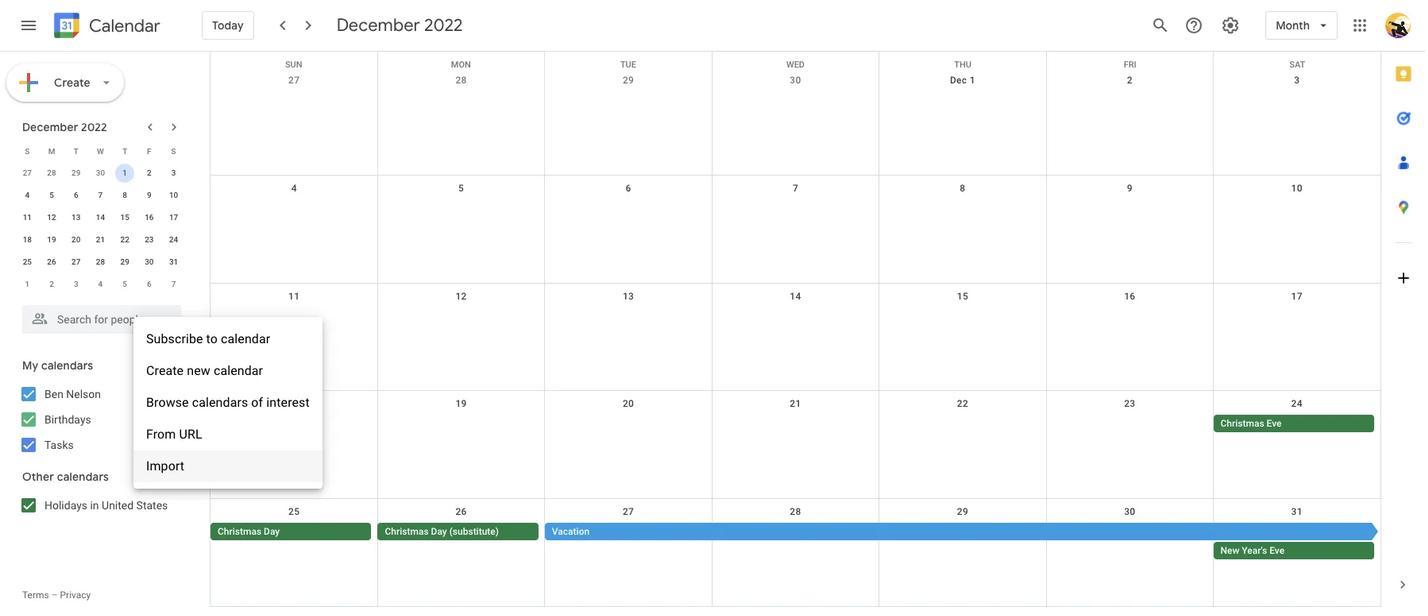 Task type: describe. For each thing, give the bounding box(es) containing it.
1 vertical spatial 15
[[957, 291, 969, 302]]

sat
[[1290, 60, 1306, 70]]

1 vertical spatial 21
[[790, 398, 802, 410]]

row containing sun
[[211, 52, 1381, 70]]

christmas day (substitute)
[[385, 526, 499, 537]]

25 inside row group
[[23, 257, 32, 266]]

row containing 1
[[15, 273, 186, 296]]

of
[[251, 395, 263, 410]]

subscribe to calendar
[[146, 331, 270, 347]]

interest
[[266, 395, 310, 410]]

eve inside 'button'
[[1267, 418, 1282, 429]]

tasks
[[45, 439, 74, 451]]

terms link
[[22, 590, 49, 601]]

12 inside 12 'element'
[[47, 213, 56, 222]]

create for create new calendar
[[146, 363, 184, 378]]

import
[[146, 459, 184, 474]]

22 inside grid
[[120, 235, 129, 244]]

privacy
[[60, 590, 91, 601]]

ben nelson
[[45, 388, 101, 401]]

ben
[[45, 388, 63, 401]]

10 for sun
[[1292, 183, 1303, 194]]

Search for people text field
[[32, 305, 172, 334]]

23 inside row group
[[145, 235, 154, 244]]

united
[[102, 499, 134, 512]]

1 horizontal spatial 22
[[957, 398, 969, 410]]

11 element
[[18, 208, 37, 227]]

dec 1
[[950, 75, 976, 86]]

1 horizontal spatial 17
[[1292, 291, 1303, 302]]

from url
[[146, 427, 202, 442]]

0 vertical spatial 3
[[1295, 75, 1300, 86]]

new
[[187, 363, 210, 378]]

6 for sun
[[626, 183, 632, 194]]

6 inside 'row'
[[147, 280, 152, 288]]

grid containing 27
[[210, 52, 1381, 607]]

1 horizontal spatial 5
[[123, 280, 127, 288]]

29 inside 'element'
[[120, 257, 129, 266]]

24 inside row group
[[169, 235, 178, 244]]

0 horizontal spatial december 2022
[[22, 120, 107, 134]]

november 27 element
[[18, 164, 37, 183]]

calendar for subscribe to calendar
[[221, 331, 270, 347]]

december 2022 grid
[[15, 140, 186, 296]]

calendars inside 'menu'
[[192, 395, 248, 410]]

6 for december 2022
[[74, 191, 78, 199]]

21 element
[[91, 230, 110, 250]]

fri
[[1124, 60, 1137, 70]]

calendar element
[[51, 10, 160, 45]]

january 1 element
[[18, 275, 37, 294]]

holidays in united states
[[45, 499, 168, 512]]

states
[[136, 499, 168, 512]]

other
[[22, 470, 54, 484]]

12 element
[[42, 208, 61, 227]]

calendar heading
[[86, 15, 160, 37]]

terms
[[22, 590, 49, 601]]

26 inside row group
[[47, 257, 56, 266]]

1 horizontal spatial december
[[337, 14, 420, 37]]

1 vertical spatial 23
[[1125, 398, 1136, 410]]

my calendars button
[[3, 353, 197, 378]]

january 3 element
[[67, 275, 86, 294]]

nelson
[[66, 388, 101, 401]]

5 for december 2022
[[49, 191, 54, 199]]

my calendars list
[[3, 381, 197, 458]]

9 for december 2022
[[147, 191, 152, 199]]

17 element
[[164, 208, 183, 227]]

birthdays
[[45, 413, 91, 426]]

terms – privacy
[[22, 590, 91, 601]]

0 vertical spatial 1
[[970, 75, 976, 86]]

20 inside row group
[[72, 235, 81, 244]]

1 horizontal spatial 19
[[456, 398, 467, 410]]

christmas for christmas eve
[[1221, 418, 1265, 429]]

5 for sun
[[459, 183, 464, 194]]

today
[[212, 18, 244, 33]]

29 element
[[115, 253, 134, 272]]

10 element
[[164, 186, 183, 205]]

15 inside row group
[[120, 213, 129, 222]]

christmas day button
[[211, 523, 372, 541]]

2 t from the left
[[122, 147, 127, 155]]

1 horizontal spatial 12
[[456, 291, 467, 302]]

10 for december 2022
[[169, 191, 178, 199]]

7 for december 2022
[[98, 191, 103, 199]]

1 horizontal spatial 2
[[147, 168, 152, 177]]

new year's eve button
[[1214, 542, 1375, 560]]

1 t from the left
[[74, 147, 79, 155]]

29 up 'vacation' button
[[957, 506, 969, 518]]

new
[[1221, 545, 1240, 556]]

create for create
[[54, 76, 91, 90]]

in
[[90, 499, 99, 512]]

day for christmas day (substitute)
[[431, 526, 447, 537]]

0 horizontal spatial december
[[22, 120, 78, 134]]

7 for sun
[[793, 183, 799, 194]]

other calendars
[[22, 470, 109, 484]]

row group containing 27
[[15, 162, 186, 296]]

mon
[[451, 60, 471, 70]]

2 s from the left
[[171, 147, 176, 155]]

november 28 element
[[42, 164, 61, 183]]

1 vertical spatial 18
[[289, 398, 300, 410]]

privacy link
[[60, 590, 91, 601]]

christmas day (substitute) button
[[378, 523, 539, 541]]

from
[[146, 427, 176, 442]]

1 vertical spatial 25
[[289, 506, 300, 518]]

0 horizontal spatial 2
[[49, 280, 54, 288]]

to
[[206, 331, 218, 347]]

27 inside 'element'
[[23, 168, 32, 177]]

other calendars button
[[3, 464, 197, 490]]

(substitute)
[[450, 526, 499, 537]]

day for christmas day
[[264, 526, 280, 537]]

4 for december 2022
[[25, 191, 30, 199]]

1 horizontal spatial 13
[[623, 291, 634, 302]]

1 horizontal spatial 3
[[171, 168, 176, 177]]

1 vertical spatial 14
[[790, 291, 802, 302]]



Task type: vqa. For each thing, say whether or not it's contained in the screenshot.
the topmost the Ben Nelson
no



Task type: locate. For each thing, give the bounding box(es) containing it.
cell
[[211, 415, 378, 434], [545, 415, 712, 434], [1047, 415, 1214, 434], [712, 523, 880, 561], [880, 523, 1047, 561], [1047, 523, 1214, 561]]

21
[[96, 235, 105, 244], [790, 398, 802, 410]]

1 day from the left
[[264, 526, 280, 537]]

13 inside december 2022 grid
[[72, 213, 81, 222]]

w
[[97, 147, 104, 155]]

calendars for other calendars
[[57, 470, 109, 484]]

24 element
[[164, 230, 183, 250]]

1 horizontal spatial 1
[[123, 168, 127, 177]]

18 element
[[18, 230, 37, 250]]

month
[[1277, 18, 1311, 33]]

7
[[793, 183, 799, 194], [98, 191, 103, 199], [171, 280, 176, 288]]

1 horizontal spatial christmas
[[385, 526, 429, 537]]

0 horizontal spatial 26
[[47, 257, 56, 266]]

december 2022 up m
[[22, 120, 107, 134]]

1 vertical spatial 3
[[171, 168, 176, 177]]

create inside add calendars. 'menu'
[[146, 363, 184, 378]]

1 horizontal spatial 15
[[957, 291, 969, 302]]

christmas day
[[218, 526, 280, 537]]

wed
[[787, 60, 805, 70]]

1 s from the left
[[25, 147, 30, 155]]

calendars for my calendars
[[41, 358, 93, 373]]

19 element
[[42, 230, 61, 250]]

17 inside december 2022 grid
[[169, 213, 178, 222]]

december
[[337, 14, 420, 37], [22, 120, 78, 134]]

31
[[169, 257, 178, 266], [1292, 506, 1303, 518]]

0 horizontal spatial create
[[54, 76, 91, 90]]

calendars up in
[[57, 470, 109, 484]]

13
[[72, 213, 81, 222], [623, 291, 634, 302]]

0 vertical spatial 24
[[169, 235, 178, 244]]

24 down the 17 element
[[169, 235, 178, 244]]

0 horizontal spatial 21
[[96, 235, 105, 244]]

None search field
[[0, 299, 197, 334]]

2 vertical spatial calendars
[[57, 470, 109, 484]]

row containing s
[[15, 140, 186, 162]]

1 vertical spatial december
[[22, 120, 78, 134]]

0 vertical spatial 16
[[145, 213, 154, 222]]

0 horizontal spatial 2022
[[81, 120, 107, 134]]

0 horizontal spatial 22
[[120, 235, 129, 244]]

29 down tue
[[623, 75, 634, 86]]

2
[[1128, 75, 1133, 86], [147, 168, 152, 177], [49, 280, 54, 288]]

26 down 19 "element"
[[47, 257, 56, 266]]

calendars down create new calendar
[[192, 395, 248, 410]]

2 vertical spatial 3
[[74, 280, 78, 288]]

3 up 10 element
[[171, 168, 176, 177]]

4 inside 'row'
[[98, 280, 103, 288]]

calendar up browse calendars of interest
[[214, 363, 263, 378]]

8
[[960, 183, 966, 194], [123, 191, 127, 199]]

0 horizontal spatial 4
[[25, 191, 30, 199]]

christmas
[[1221, 418, 1265, 429], [218, 526, 262, 537], [385, 526, 429, 537]]

31 down 24 element
[[169, 257, 178, 266]]

–
[[51, 590, 58, 601]]

my
[[22, 358, 38, 373]]

2 horizontal spatial 2
[[1128, 75, 1133, 86]]

1 vertical spatial 26
[[456, 506, 467, 518]]

new year's eve
[[1221, 545, 1285, 556]]

18 right of
[[289, 398, 300, 410]]

tab list
[[1382, 52, 1426, 563]]

0 vertical spatial 19
[[47, 235, 56, 244]]

t up the 1 cell
[[122, 147, 127, 155]]

26 up christmas day (substitute) button
[[456, 506, 467, 518]]

0 horizontal spatial 31
[[169, 257, 178, 266]]

1 horizontal spatial 31
[[1292, 506, 1303, 518]]

1 horizontal spatial 20
[[623, 398, 634, 410]]

20
[[72, 235, 81, 244], [623, 398, 634, 410]]

create button
[[6, 64, 124, 102]]

0 vertical spatial create
[[54, 76, 91, 90]]

add other calendars image
[[138, 468, 154, 484]]

calendar
[[89, 15, 160, 37]]

day inside christmas day (substitute) button
[[431, 526, 447, 537]]

1 horizontal spatial 18
[[289, 398, 300, 410]]

1 vertical spatial 11
[[289, 291, 300, 302]]

19 inside "element"
[[47, 235, 56, 244]]

2 vertical spatial 1
[[25, 280, 30, 288]]

25 element
[[18, 253, 37, 272]]

0 horizontal spatial 1
[[25, 280, 30, 288]]

8 inside december 2022 grid
[[123, 191, 127, 199]]

14 element
[[91, 208, 110, 227]]

january 7 element
[[164, 275, 183, 294]]

1 right november 30 element
[[123, 168, 127, 177]]

christmas eve
[[1221, 418, 1282, 429]]

23
[[145, 235, 154, 244], [1125, 398, 1136, 410]]

subscribe
[[146, 331, 203, 347]]

1 horizontal spatial 7
[[171, 280, 176, 288]]

1 vertical spatial eve
[[1270, 545, 1285, 556]]

17
[[169, 213, 178, 222], [1292, 291, 1303, 302]]

0 vertical spatial december
[[337, 14, 420, 37]]

0 horizontal spatial 8
[[123, 191, 127, 199]]

4 for sun
[[291, 183, 297, 194]]

2 day from the left
[[431, 526, 447, 537]]

1 horizontal spatial 2022
[[424, 14, 463, 37]]

26
[[47, 257, 56, 266], [456, 506, 467, 518]]

2 horizontal spatial 1
[[970, 75, 976, 86]]

thu
[[955, 60, 972, 70]]

30
[[790, 75, 802, 86], [96, 168, 105, 177], [145, 257, 154, 266], [1125, 506, 1136, 518]]

create inside dropdown button
[[54, 76, 91, 90]]

1 horizontal spatial 4
[[98, 280, 103, 288]]

0 vertical spatial 26
[[47, 257, 56, 266]]

create
[[54, 76, 91, 90], [146, 363, 184, 378]]

10 inside 10 element
[[169, 191, 178, 199]]

2 horizontal spatial 6
[[626, 183, 632, 194]]

31 element
[[164, 253, 183, 272]]

29 right november 28 element on the left of page
[[72, 168, 81, 177]]

11
[[23, 213, 32, 222], [289, 291, 300, 302]]

0 vertical spatial 2
[[1128, 75, 1133, 86]]

5
[[459, 183, 464, 194], [49, 191, 54, 199], [123, 280, 127, 288]]

create down calendar "element"
[[54, 76, 91, 90]]

browse
[[146, 395, 189, 410]]

13 element
[[67, 208, 86, 227]]

20 element
[[67, 230, 86, 250]]

january 5 element
[[115, 275, 134, 294]]

18 inside row group
[[23, 235, 32, 244]]

2022
[[424, 14, 463, 37], [81, 120, 107, 134]]

1 horizontal spatial 26
[[456, 506, 467, 518]]

1 horizontal spatial day
[[431, 526, 447, 537]]

christmas eve button
[[1214, 415, 1375, 433]]

f
[[147, 147, 151, 155]]

25 down the 18 element
[[23, 257, 32, 266]]

16 inside december 2022 grid
[[145, 213, 154, 222]]

0 horizontal spatial t
[[74, 147, 79, 155]]

main drawer image
[[19, 16, 38, 35]]

day inside christmas day button
[[264, 526, 280, 537]]

20 inside grid
[[623, 398, 634, 410]]

18 down 11 element
[[23, 235, 32, 244]]

9
[[1128, 183, 1133, 194], [147, 191, 152, 199]]

december 2022 up mon
[[337, 14, 463, 37]]

26 element
[[42, 253, 61, 272]]

settings menu image
[[1222, 16, 1241, 35]]

calendar for create new calendar
[[214, 363, 263, 378]]

3
[[1295, 75, 1300, 86], [171, 168, 176, 177], [74, 280, 78, 288]]

today button
[[202, 6, 254, 45]]

9 for sun
[[1128, 183, 1133, 194]]

15
[[120, 213, 129, 222], [957, 291, 969, 302]]

0 vertical spatial calendars
[[41, 358, 93, 373]]

0 horizontal spatial 17
[[169, 213, 178, 222]]

0 horizontal spatial 16
[[145, 213, 154, 222]]

1 vertical spatial 16
[[1125, 291, 1136, 302]]

31 inside row group
[[169, 257, 178, 266]]

calendar
[[221, 331, 270, 347], [214, 363, 263, 378]]

eve inside button
[[1270, 545, 1285, 556]]

eve
[[1267, 418, 1282, 429], [1270, 545, 1285, 556]]

25 up christmas day button
[[289, 506, 300, 518]]

tue
[[621, 60, 637, 70]]

calendars
[[41, 358, 93, 373], [192, 395, 248, 410], [57, 470, 109, 484]]

s
[[25, 147, 30, 155], [171, 147, 176, 155]]

18
[[23, 235, 32, 244], [289, 398, 300, 410]]

0 vertical spatial 18
[[23, 235, 32, 244]]

2 horizontal spatial christmas
[[1221, 418, 1265, 429]]

1 vertical spatial 20
[[623, 398, 634, 410]]

1 vertical spatial calendar
[[214, 363, 263, 378]]

1 right dec
[[970, 75, 976, 86]]

1 vertical spatial 13
[[623, 291, 634, 302]]

16 element
[[140, 208, 159, 227]]

0 horizontal spatial 6
[[74, 191, 78, 199]]

8 for december 2022
[[123, 191, 127, 199]]

0 horizontal spatial day
[[264, 526, 280, 537]]

1 horizontal spatial 23
[[1125, 398, 1136, 410]]

24
[[169, 235, 178, 244], [1292, 398, 1303, 410]]

0 horizontal spatial 23
[[145, 235, 154, 244]]

grid
[[210, 52, 1381, 607]]

31 up "new year's eve" button at the right bottom of page
[[1292, 506, 1303, 518]]

create new calendar
[[146, 363, 263, 378]]

0 vertical spatial calendar
[[221, 331, 270, 347]]

3 down sat
[[1295, 75, 1300, 86]]

2022 up mon
[[424, 14, 463, 37]]

19
[[47, 235, 56, 244], [456, 398, 467, 410]]

0 vertical spatial 22
[[120, 235, 129, 244]]

my calendars
[[22, 358, 93, 373]]

1
[[970, 75, 976, 86], [123, 168, 127, 177], [25, 280, 30, 288]]

1 vertical spatial 24
[[1292, 398, 1303, 410]]

25
[[23, 257, 32, 266], [289, 506, 300, 518]]

row
[[211, 52, 1381, 70], [211, 68, 1381, 175], [15, 140, 186, 162], [15, 162, 186, 184], [211, 175, 1381, 283], [15, 184, 186, 207], [15, 207, 186, 229], [15, 229, 186, 251], [15, 251, 186, 273], [15, 273, 186, 296], [211, 283, 1381, 391], [211, 391, 1381, 499], [211, 499, 1381, 607]]

29
[[623, 75, 634, 86], [72, 168, 81, 177], [120, 257, 129, 266], [957, 506, 969, 518]]

1 down 25 element
[[25, 280, 30, 288]]

3 down 27 element
[[74, 280, 78, 288]]

1 horizontal spatial 14
[[790, 291, 802, 302]]

1 vertical spatial create
[[146, 363, 184, 378]]

christmas for christmas day (substitute)
[[385, 526, 429, 537]]

s right f at left
[[171, 147, 176, 155]]

0 vertical spatial december 2022
[[337, 14, 463, 37]]

9 inside december 2022 grid
[[147, 191, 152, 199]]

10
[[1292, 183, 1303, 194], [169, 191, 178, 199]]

november 29 element
[[67, 164, 86, 183]]

14 inside row group
[[96, 213, 105, 222]]

support image
[[1185, 16, 1204, 35]]

6
[[626, 183, 632, 194], [74, 191, 78, 199], [147, 280, 152, 288]]

calendars up ben nelson
[[41, 358, 93, 373]]

2 down f at left
[[147, 168, 152, 177]]

christmas inside 'button'
[[1221, 418, 1265, 429]]

11 inside december 2022 grid
[[23, 213, 32, 222]]

1 vertical spatial december 2022
[[22, 120, 107, 134]]

2 down fri
[[1128, 75, 1133, 86]]

1 horizontal spatial 25
[[289, 506, 300, 518]]

23 element
[[140, 230, 159, 250]]

t
[[74, 147, 79, 155], [122, 147, 127, 155]]

6 inside grid
[[626, 183, 632, 194]]

0 horizontal spatial 15
[[120, 213, 129, 222]]

november 30 element
[[91, 164, 110, 183]]

0 horizontal spatial 5
[[49, 191, 54, 199]]

row group
[[15, 162, 186, 296]]

1 cell
[[113, 162, 137, 184]]

0 horizontal spatial christmas
[[218, 526, 262, 537]]

1 vertical spatial 31
[[1292, 506, 1303, 518]]

2 down 26 element
[[49, 280, 54, 288]]

vacation
[[552, 526, 590, 537]]

8 for sun
[[960, 183, 966, 194]]

vacation button
[[545, 523, 1381, 541]]

0 horizontal spatial s
[[25, 147, 30, 155]]

14
[[96, 213, 105, 222], [790, 291, 802, 302]]

1 horizontal spatial create
[[146, 363, 184, 378]]

22
[[120, 235, 129, 244], [957, 398, 969, 410]]

22 element
[[115, 230, 134, 250]]

1 horizontal spatial 16
[[1125, 291, 1136, 302]]

21 inside december 2022 grid
[[96, 235, 105, 244]]

url
[[179, 427, 202, 442]]

0 vertical spatial 15
[[120, 213, 129, 222]]

year's
[[1242, 545, 1268, 556]]

2022 up the w
[[81, 120, 107, 134]]

2 horizontal spatial 5
[[459, 183, 464, 194]]

2 horizontal spatial 7
[[793, 183, 799, 194]]

s up november 27 'element'
[[25, 147, 30, 155]]

2 vertical spatial 2
[[49, 280, 54, 288]]

holidays
[[45, 499, 87, 512]]

december 2022
[[337, 14, 463, 37], [22, 120, 107, 134]]

0 horizontal spatial 3
[[74, 280, 78, 288]]

browse calendars of interest
[[146, 395, 310, 410]]

28
[[456, 75, 467, 86], [47, 168, 56, 177], [96, 257, 105, 266], [790, 506, 802, 518]]

1 inside cell
[[123, 168, 127, 177]]

24 up christmas eve 'button'
[[1292, 398, 1303, 410]]

1 horizontal spatial 6
[[147, 280, 152, 288]]

calendar right to
[[221, 331, 270, 347]]

0 vertical spatial 31
[[169, 257, 178, 266]]

add calendars. menu
[[134, 317, 322, 489]]

0 vertical spatial 12
[[47, 213, 56, 222]]

28 element
[[91, 253, 110, 272]]

15 element
[[115, 208, 134, 227]]

1 vertical spatial calendars
[[192, 395, 248, 410]]

m
[[48, 147, 55, 155]]

1 horizontal spatial t
[[122, 147, 127, 155]]

january 4 element
[[91, 275, 110, 294]]

0 vertical spatial 25
[[23, 257, 32, 266]]

january 2 element
[[42, 275, 61, 294]]

1 horizontal spatial 11
[[289, 291, 300, 302]]

0 horizontal spatial 9
[[147, 191, 152, 199]]

0 horizontal spatial 18
[[23, 235, 32, 244]]

4
[[291, 183, 297, 194], [25, 191, 30, 199], [98, 280, 103, 288]]

create up browse
[[146, 363, 184, 378]]

dec
[[950, 75, 968, 86]]

1 horizontal spatial 21
[[790, 398, 802, 410]]

27 element
[[67, 253, 86, 272]]

t up november 29 element
[[74, 147, 79, 155]]

1 vertical spatial 22
[[957, 398, 969, 410]]

0 vertical spatial 20
[[72, 235, 81, 244]]

sun
[[285, 60, 302, 70]]

1 horizontal spatial s
[[171, 147, 176, 155]]

30 element
[[140, 253, 159, 272]]

0 vertical spatial 17
[[169, 213, 178, 222]]

29 down 22 element
[[120, 257, 129, 266]]

16
[[145, 213, 154, 222], [1125, 291, 1136, 302]]

christmas for christmas day
[[218, 526, 262, 537]]

january 6 element
[[140, 275, 159, 294]]

27
[[289, 75, 300, 86], [23, 168, 32, 177], [72, 257, 81, 266], [623, 506, 634, 518]]

0 horizontal spatial 14
[[96, 213, 105, 222]]

month button
[[1266, 6, 1338, 45]]



